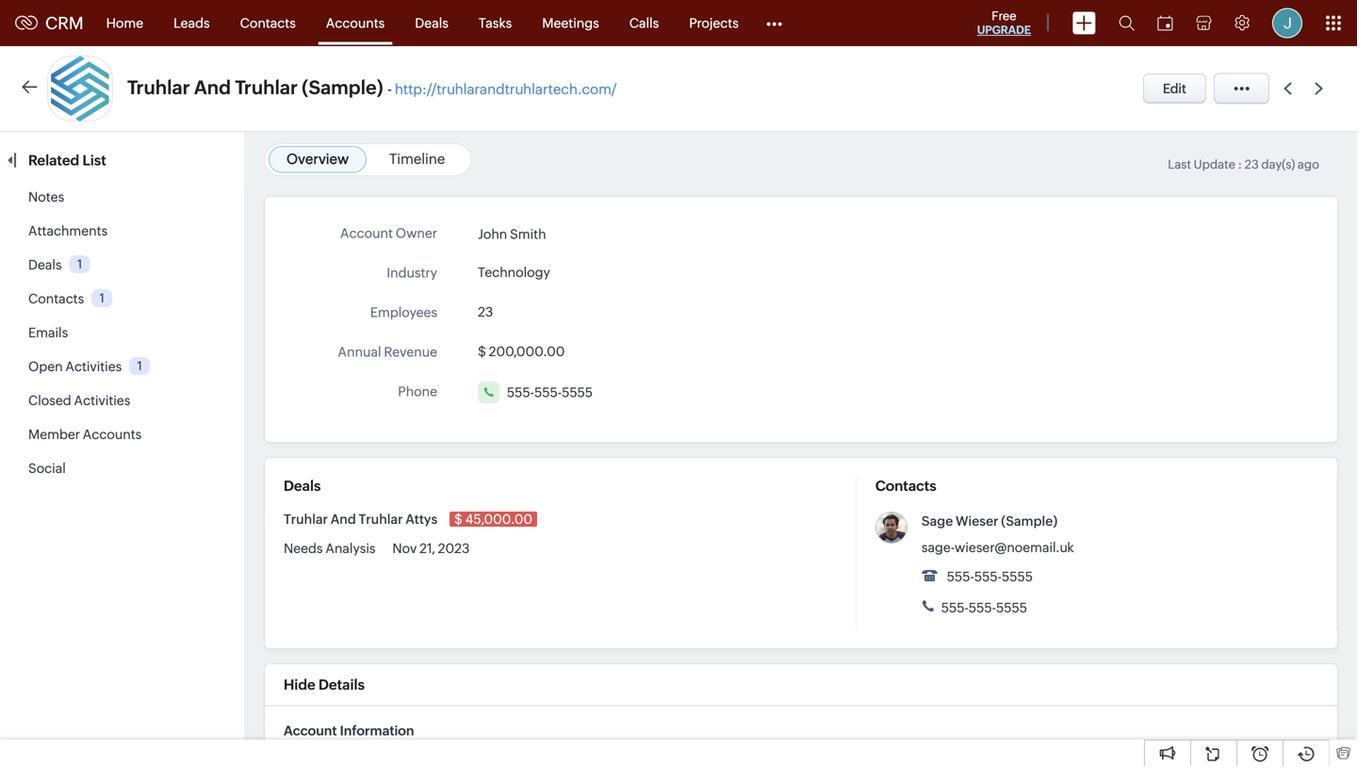 Task type: describe. For each thing, give the bounding box(es) containing it.
attys
[[406, 512, 438, 527]]

truhlar and truhlar attys link
[[284, 512, 440, 527]]

http://truhlarandtruhlartech.com/ link
[[395, 81, 617, 98]]

truhlar up nov
[[359, 512, 403, 527]]

social
[[28, 461, 66, 476]]

timeline link
[[389, 151, 445, 167]]

day(s)
[[1261, 157, 1295, 172]]

overview link
[[287, 151, 349, 167]]

hide
[[284, 677, 315, 693]]

wieser@noemail.uk
[[955, 540, 1074, 555]]

activities for closed activities
[[74, 393, 130, 408]]

profile image
[[1272, 8, 1303, 38]]

wieser
[[956, 514, 999, 529]]

calls link
[[614, 0, 674, 46]]

annual
[[338, 345, 381, 360]]

closed activities link
[[28, 393, 130, 408]]

overview
[[287, 151, 349, 167]]

truhlar and truhlar (sample) - http://truhlarandtruhlartech.com/
[[127, 77, 617, 98]]

information
[[340, 723, 414, 738]]

1 horizontal spatial accounts
[[326, 16, 385, 31]]

annual revenue
[[338, 345, 437, 360]]

home link
[[91, 0, 158, 46]]

$ for $  200,000.00
[[478, 344, 486, 359]]

open activities
[[28, 359, 122, 374]]

Other Modules field
[[754, 8, 794, 38]]

sage wieser (sample) link
[[922, 514, 1058, 529]]

accounts link
[[311, 0, 400, 46]]

last update : 23 day(s) ago
[[1168, 157, 1320, 172]]

closed activities
[[28, 393, 130, 408]]

tasks link
[[464, 0, 527, 46]]

-
[[387, 81, 392, 98]]

projects
[[689, 16, 739, 31]]

create menu image
[[1073, 12, 1096, 34]]

account for account owner
[[340, 226, 393, 241]]

2 vertical spatial 555-555-5555
[[939, 600, 1027, 615]]

details
[[319, 677, 365, 693]]

revenue
[[384, 345, 437, 360]]

and for (sample)
[[194, 77, 231, 98]]

meetings link
[[527, 0, 614, 46]]

previous record image
[[1284, 82, 1292, 95]]

related list
[[28, 152, 109, 169]]

tasks
[[479, 16, 512, 31]]

2 horizontal spatial contacts
[[876, 478, 937, 494]]

attachments link
[[28, 223, 108, 238]]

nov
[[392, 541, 417, 556]]

1 horizontal spatial deals link
[[400, 0, 464, 46]]

$ for $ 45,000.00
[[454, 512, 463, 527]]

21,
[[420, 541, 435, 556]]

1 vertical spatial 555-555-5555
[[944, 569, 1033, 584]]

0 horizontal spatial deals link
[[28, 257, 62, 272]]

ago
[[1298, 157, 1320, 172]]

emails link
[[28, 325, 68, 340]]

notes link
[[28, 189, 64, 205]]

1 horizontal spatial deals
[[284, 478, 321, 494]]

needs
[[284, 541, 323, 556]]

200,000.00
[[489, 344, 565, 359]]

next record image
[[1315, 82, 1327, 95]]

crm
[[45, 13, 83, 33]]

projects link
[[674, 0, 754, 46]]

2023
[[438, 541, 470, 556]]

leads
[[174, 16, 210, 31]]

open
[[28, 359, 63, 374]]

1 vertical spatial contacts link
[[28, 291, 84, 306]]

technology
[[478, 265, 550, 280]]

employees
[[370, 305, 437, 320]]

2 horizontal spatial deals
[[415, 16, 449, 31]]

meetings
[[542, 16, 599, 31]]

activities for open activities
[[65, 359, 122, 374]]

emails
[[28, 325, 68, 340]]

truhlar up overview "link"
[[235, 77, 298, 98]]

:
[[1238, 157, 1242, 172]]

0 vertical spatial 5555
[[562, 385, 593, 400]]

1 horizontal spatial 23
[[1245, 157, 1259, 172]]

search element
[[1107, 0, 1146, 46]]

$  200,000.00
[[478, 344, 565, 359]]

truhlar down leads
[[127, 77, 190, 98]]

member
[[28, 427, 80, 442]]



Task type: locate. For each thing, give the bounding box(es) containing it.
needs analysis
[[284, 541, 378, 556]]

contacts right leads link
[[240, 16, 296, 31]]

deals
[[415, 16, 449, 31], [28, 257, 62, 272], [284, 478, 321, 494]]

accounts up truhlar and truhlar (sample) - http://truhlarandtruhlartech.com/
[[326, 16, 385, 31]]

0 vertical spatial accounts
[[326, 16, 385, 31]]

update
[[1194, 157, 1236, 172]]

0 vertical spatial contacts
[[240, 16, 296, 31]]

(sample) left -
[[302, 77, 383, 98]]

1 horizontal spatial contacts link
[[225, 0, 311, 46]]

1 for contacts
[[100, 291, 104, 305]]

0 vertical spatial $
[[478, 344, 486, 359]]

1 horizontal spatial (sample)
[[1001, 514, 1058, 529]]

hide details link
[[284, 677, 365, 693]]

sage-wieser@noemail.uk link
[[922, 540, 1074, 555]]

$ up 2023
[[454, 512, 463, 527]]

create menu element
[[1061, 0, 1107, 46]]

0 horizontal spatial 1
[[77, 257, 82, 271]]

open activities link
[[28, 359, 122, 374]]

1 horizontal spatial $
[[478, 344, 486, 359]]

2 vertical spatial contacts
[[876, 478, 937, 494]]

edit
[[1163, 81, 1187, 96]]

calendar image
[[1157, 16, 1173, 31]]

1 vertical spatial 1
[[100, 291, 104, 305]]

deals link left "tasks"
[[400, 0, 464, 46]]

deals down attachments link
[[28, 257, 62, 272]]

contacts link right leads
[[225, 0, 311, 46]]

and up analysis
[[331, 512, 356, 527]]

contacts link up emails link
[[28, 291, 84, 306]]

0 vertical spatial and
[[194, 77, 231, 98]]

0 horizontal spatial (sample)
[[302, 77, 383, 98]]

sage-
[[922, 540, 955, 555]]

(sample) up wieser@noemail.uk
[[1001, 514, 1058, 529]]

1 vertical spatial account
[[284, 723, 337, 738]]

activities up closed activities link
[[65, 359, 122, 374]]

owner
[[396, 226, 437, 241]]

attachments
[[28, 223, 108, 238]]

0 horizontal spatial contacts link
[[28, 291, 84, 306]]

member accounts link
[[28, 427, 142, 442]]

0 horizontal spatial and
[[194, 77, 231, 98]]

2 vertical spatial deals
[[284, 478, 321, 494]]

calls
[[629, 16, 659, 31]]

1 for open activities
[[137, 359, 142, 373]]

0 horizontal spatial deals
[[28, 257, 62, 272]]

0 horizontal spatial $
[[454, 512, 463, 527]]

and down leads
[[194, 77, 231, 98]]

1 vertical spatial 23
[[478, 304, 493, 320]]

1 horizontal spatial 1
[[100, 291, 104, 305]]

1 horizontal spatial contacts
[[240, 16, 296, 31]]

john
[[478, 227, 507, 242]]

2 horizontal spatial 1
[[137, 359, 142, 373]]

deals link down attachments link
[[28, 257, 62, 272]]

0 vertical spatial contacts link
[[225, 0, 311, 46]]

truhlar
[[127, 77, 190, 98], [235, 77, 298, 98], [284, 512, 328, 527], [359, 512, 403, 527]]

2 vertical spatial 5555
[[996, 600, 1027, 615]]

upgrade
[[977, 24, 1031, 36]]

free upgrade
[[977, 9, 1031, 36]]

1 right the open activities link
[[137, 359, 142, 373]]

1 vertical spatial deals link
[[28, 257, 62, 272]]

contacts up emails link
[[28, 291, 84, 306]]

hide details
[[284, 677, 365, 693]]

1 vertical spatial $
[[454, 512, 463, 527]]

account down hide
[[284, 723, 337, 738]]

closed
[[28, 393, 71, 408]]

1 vertical spatial 5555
[[1002, 569, 1033, 584]]

0 vertical spatial account
[[340, 226, 393, 241]]

sage wieser (sample)
[[922, 514, 1058, 529]]

1
[[77, 257, 82, 271], [100, 291, 104, 305], [137, 359, 142, 373]]

sage-wieser@noemail.uk
[[922, 540, 1074, 555]]

0 vertical spatial 1
[[77, 257, 82, 271]]

free
[[992, 9, 1017, 23]]

timeline
[[389, 151, 445, 167]]

1 vertical spatial and
[[331, 512, 356, 527]]

deals link
[[400, 0, 464, 46], [28, 257, 62, 272]]

$ left 200,000.00
[[478, 344, 486, 359]]

sage
[[922, 514, 953, 529]]

contacts link
[[225, 0, 311, 46], [28, 291, 84, 306]]

http://truhlarandtruhlartech.com/
[[395, 81, 617, 98]]

0 horizontal spatial contacts
[[28, 291, 84, 306]]

account
[[340, 226, 393, 241], [284, 723, 337, 738]]

truhlar and truhlar attys
[[284, 512, 440, 527]]

0 vertical spatial deals link
[[400, 0, 464, 46]]

related
[[28, 152, 79, 169]]

social link
[[28, 461, 66, 476]]

0 horizontal spatial 23
[[478, 304, 493, 320]]

industry
[[387, 265, 437, 280]]

1 vertical spatial activities
[[74, 393, 130, 408]]

23 right : on the top of page
[[1245, 157, 1259, 172]]

1 up open activities at top
[[100, 291, 104, 305]]

notes
[[28, 189, 64, 205]]

profile element
[[1261, 0, 1314, 46]]

analysis
[[326, 541, 376, 556]]

$ 45,000.00
[[454, 512, 532, 527]]

0 vertical spatial activities
[[65, 359, 122, 374]]

deals up needs
[[284, 478, 321, 494]]

edit button
[[1143, 74, 1206, 104]]

23
[[1245, 157, 1259, 172], [478, 304, 493, 320]]

0 horizontal spatial accounts
[[83, 427, 142, 442]]

smith
[[510, 227, 546, 242]]

0 horizontal spatial account
[[284, 723, 337, 738]]

contacts up sage
[[876, 478, 937, 494]]

nov 21, 2023
[[392, 541, 470, 556]]

last
[[1168, 157, 1191, 172]]

leads link
[[158, 0, 225, 46]]

truhlar up needs
[[284, 512, 328, 527]]

0 vertical spatial (sample)
[[302, 77, 383, 98]]

1 horizontal spatial and
[[331, 512, 356, 527]]

account information
[[284, 723, 414, 738]]

23 down technology
[[478, 304, 493, 320]]

accounts down closed activities link
[[83, 427, 142, 442]]

accounts
[[326, 16, 385, 31], [83, 427, 142, 442]]

1 for deals
[[77, 257, 82, 271]]

2 vertical spatial 1
[[137, 359, 142, 373]]

account owner
[[340, 226, 437, 241]]

1 vertical spatial deals
[[28, 257, 62, 272]]

home
[[106, 16, 143, 31]]

john smith
[[478, 227, 546, 242]]

search image
[[1119, 15, 1135, 31]]

crm link
[[15, 13, 83, 33]]

account left owner
[[340, 226, 393, 241]]

account for account information
[[284, 723, 337, 738]]

555-
[[507, 385, 534, 400], [534, 385, 562, 400], [947, 569, 974, 584], [974, 569, 1002, 584], [941, 600, 969, 615], [969, 600, 996, 615]]

$
[[478, 344, 486, 359], [454, 512, 463, 527]]

and
[[194, 77, 231, 98], [331, 512, 356, 527]]

1 horizontal spatial account
[[340, 226, 393, 241]]

1 vertical spatial accounts
[[83, 427, 142, 442]]

0 vertical spatial deals
[[415, 16, 449, 31]]

member accounts
[[28, 427, 142, 442]]

45,000.00
[[465, 512, 532, 527]]

list
[[82, 152, 106, 169]]

and for attys
[[331, 512, 356, 527]]

1 vertical spatial (sample)
[[1001, 514, 1058, 529]]

0 vertical spatial 23
[[1245, 157, 1259, 172]]

activities
[[65, 359, 122, 374], [74, 393, 130, 408]]

1 down attachments link
[[77, 257, 82, 271]]

1 vertical spatial contacts
[[28, 291, 84, 306]]

phone
[[398, 384, 437, 399]]

0 vertical spatial 555-555-5555
[[507, 385, 593, 400]]

activities up member accounts link
[[74, 393, 130, 408]]

deals left "tasks"
[[415, 16, 449, 31]]

555-555-5555
[[507, 385, 593, 400], [944, 569, 1033, 584], [939, 600, 1027, 615]]



Task type: vqa. For each thing, say whether or not it's contained in the screenshot.
Needs Analysis
yes



